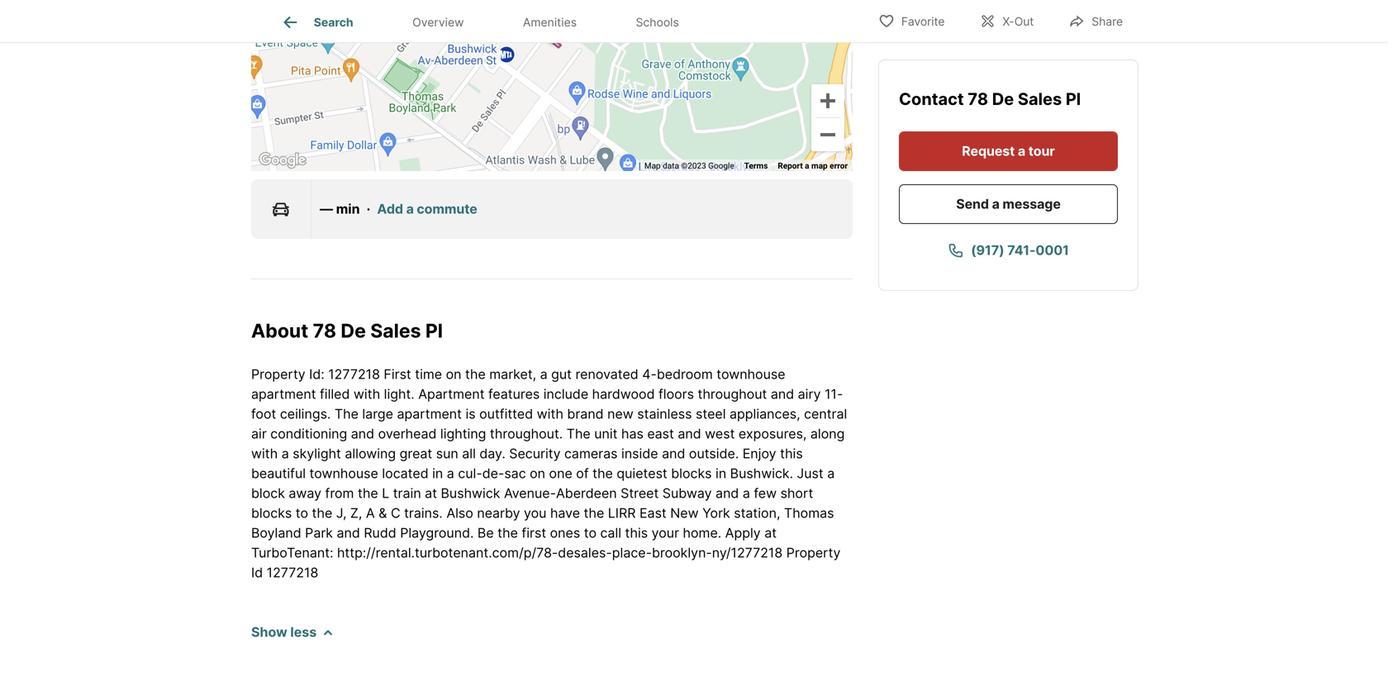 Task type: describe. For each thing, give the bounding box(es) containing it.
skylight
[[293, 445, 341, 461]]

11-
[[825, 386, 843, 402]]

message
[[1003, 196, 1061, 212]]

central
[[804, 406, 847, 422]]

terms
[[744, 161, 768, 171]]

apply
[[725, 525, 761, 541]]

request a tour
[[962, 143, 1055, 159]]

1 horizontal spatial with
[[354, 386, 380, 402]]

a right add
[[406, 201, 414, 217]]

sun
[[436, 445, 459, 461]]

from
[[325, 485, 354, 501]]

cameras
[[565, 445, 618, 461]]

share
[[1092, 14, 1123, 29]]

1 vertical spatial apartment
[[397, 406, 462, 422]]

nearby
[[477, 505, 520, 521]]

of
[[576, 465, 589, 481]]

http://rental.turbotenant.com/p/78-
[[337, 544, 558, 561]]

0 horizontal spatial apartment
[[251, 386, 316, 402]]

78 for about
[[313, 319, 336, 342]]

the down nearby
[[498, 525, 518, 541]]

stainless
[[637, 406, 692, 422]]

great
[[400, 445, 432, 461]]

floors
[[659, 386, 694, 402]]

favorite
[[902, 14, 945, 29]]

search
[[314, 15, 353, 29]]

first
[[384, 366, 411, 382]]

1 vertical spatial at
[[765, 525, 777, 541]]

a right the just
[[828, 465, 835, 481]]

block
[[251, 485, 285, 501]]

out
[[1015, 14, 1034, 29]]

1 horizontal spatial 1277218
[[328, 366, 380, 382]]

allowing
[[345, 445, 396, 461]]

time
[[415, 366, 442, 382]]

overview
[[412, 15, 464, 29]]

·
[[367, 201, 371, 217]]

apartment
[[418, 386, 485, 402]]

new
[[671, 505, 699, 521]]

741-
[[1008, 242, 1036, 258]]

your
[[652, 525, 679, 541]]

the up apartment
[[465, 366, 486, 382]]

about
[[251, 319, 308, 342]]

add a commute button
[[377, 199, 477, 219]]

—
[[320, 201, 333, 217]]

contact 78 de sales pl
[[899, 89, 1081, 109]]

1 vertical spatial to
[[584, 525, 597, 541]]

ny/1277218
[[712, 544, 783, 561]]

map data ©2023 google
[[645, 161, 735, 171]]

0 horizontal spatial on
[[446, 366, 462, 382]]

a inside button
[[992, 196, 1000, 212]]

security
[[509, 445, 561, 461]]

inside
[[622, 445, 658, 461]]

quietest
[[617, 465, 668, 481]]

(917)
[[971, 242, 1005, 258]]

commute
[[417, 201, 477, 217]]

4-
[[642, 366, 657, 382]]

de for contact
[[992, 89, 1014, 109]]

l
[[382, 485, 389, 501]]

schools
[[636, 15, 679, 29]]

a left the 'gut'
[[540, 366, 548, 382]]

0 vertical spatial at
[[425, 485, 437, 501]]

google image
[[255, 150, 310, 171]]

renovated
[[576, 366, 639, 382]]

amenities tab
[[494, 2, 606, 42]]

pl for about 78 de sales pl
[[426, 319, 443, 342]]

0 vertical spatial blocks
[[671, 465, 712, 481]]

turbotenant:
[[251, 544, 333, 561]]

appliances,
[[730, 406, 801, 422]]

hardwood
[[592, 386, 655, 402]]

send a message
[[956, 196, 1061, 212]]

&
[[379, 505, 387, 521]]

and up 'appliances,'
[[771, 386, 794, 402]]

unit
[[594, 425, 618, 442]]

few
[[754, 485, 777, 501]]

a up beautiful on the bottom of the page
[[282, 445, 289, 461]]

1 in from the left
[[432, 465, 443, 481]]

large
[[362, 406, 393, 422]]

also
[[447, 505, 473, 521]]

playground.
[[400, 525, 474, 541]]

beautiful
[[251, 465, 306, 481]]

error
[[830, 161, 848, 171]]

0 vertical spatial townhouse
[[717, 366, 786, 382]]

map
[[645, 161, 661, 171]]

0 horizontal spatial to
[[296, 505, 308, 521]]

light.
[[384, 386, 415, 402]]

outfitted
[[479, 406, 533, 422]]

0 vertical spatial this
[[780, 445, 803, 461]]

favorite button
[[864, 4, 959, 38]]

property id: 1277218 first time on the market, a gut renovated 4-bedroom townhouse apartment filled with light. apartment features include hardwood floors throughout and airy 11- foot ceilings. the large apartment is outfitted with brand new stainless steel appliances, central air conditioning and overhead lighting throughout. the unit has east and west exposures, along with a skylight allowing great sun all day. security cameras inside and outside. enjoy this beautiful townhouse located in a cul-de-sac on one of the quietest blocks in bushwick. just a block away from the l train at bushwick avenue-aberdeen street subway and a few short blocks to the j, z, a & c trains. also nearby you have the lirr east new york station, thomas boyland park and rudd playground. be the first ones to call this your home. apply at turbotenant: http://rental.turbotenant.com/p/78-desales-place-brooklyn-ny/1277218 property id 1277218
[[251, 366, 847, 580]]

show
[[251, 624, 287, 640]]

and up york
[[716, 485, 739, 501]]

1 vertical spatial with
[[537, 406, 564, 422]]

foot
[[251, 406, 276, 422]]

aberdeen
[[556, 485, 617, 501]]

east
[[640, 505, 667, 521]]

c
[[391, 505, 401, 521]]

0001
[[1036, 242, 1069, 258]]

send a message button
[[899, 184, 1118, 224]]

enjoy
[[743, 445, 777, 461]]

schools tab
[[606, 2, 709, 42]]

1 vertical spatial the
[[567, 425, 591, 442]]

bushwick.
[[730, 465, 793, 481]]



Task type: locate. For each thing, give the bounding box(es) containing it.
home.
[[683, 525, 722, 541]]

outside.
[[689, 445, 739, 461]]

tab list
[[251, 0, 722, 42]]

a left cul-
[[447, 465, 454, 481]]

the left l
[[358, 485, 378, 501]]

on up apartment
[[446, 366, 462, 382]]

pl for contact 78 de sales pl
[[1066, 89, 1081, 109]]

and up allowing
[[351, 425, 374, 442]]

x-out button
[[966, 4, 1048, 38]]

east
[[647, 425, 674, 442]]

york
[[703, 505, 730, 521]]

1 horizontal spatial de
[[992, 89, 1014, 109]]

lirr
[[608, 505, 636, 521]]

on down security
[[530, 465, 546, 481]]

ceilings.
[[280, 406, 331, 422]]

blocks down block
[[251, 505, 292, 521]]

0 vertical spatial to
[[296, 505, 308, 521]]

0 horizontal spatial townhouse
[[310, 465, 378, 481]]

de
[[992, 89, 1014, 109], [341, 319, 366, 342]]

report a map error
[[778, 161, 848, 171]]

0 vertical spatial pl
[[1066, 89, 1081, 109]]

0 horizontal spatial the
[[335, 406, 359, 422]]

and down j,
[[337, 525, 360, 541]]

at down station, on the bottom of page
[[765, 525, 777, 541]]

avenue-
[[504, 485, 556, 501]]

report
[[778, 161, 803, 171]]

with up large
[[354, 386, 380, 402]]

0 vertical spatial with
[[354, 386, 380, 402]]

1 horizontal spatial pl
[[1066, 89, 1081, 109]]

with
[[354, 386, 380, 402], [537, 406, 564, 422], [251, 445, 278, 461]]

a left 'few'
[[743, 485, 750, 501]]

air
[[251, 425, 267, 442]]

the down brand
[[567, 425, 591, 442]]

0 vertical spatial de
[[992, 89, 1014, 109]]

bushwick
[[441, 485, 500, 501]]

is
[[466, 406, 476, 422]]

report a map error link
[[778, 161, 848, 171]]

0 vertical spatial apartment
[[251, 386, 316, 402]]

1 horizontal spatial at
[[765, 525, 777, 541]]

to up 'desales-'
[[584, 525, 597, 541]]

a
[[1018, 143, 1026, 159], [805, 161, 810, 171], [992, 196, 1000, 212], [406, 201, 414, 217], [540, 366, 548, 382], [282, 445, 289, 461], [447, 465, 454, 481], [828, 465, 835, 481], [743, 485, 750, 501]]

0 horizontal spatial this
[[625, 525, 648, 541]]

has
[[622, 425, 644, 442]]

2 vertical spatial with
[[251, 445, 278, 461]]

78 right contact
[[968, 89, 989, 109]]

a right send
[[992, 196, 1000, 212]]

a inside button
[[1018, 143, 1026, 159]]

all
[[462, 445, 476, 461]]

this up place-
[[625, 525, 648, 541]]

have
[[550, 505, 580, 521]]

sales for contact 78 de sales pl
[[1018, 89, 1062, 109]]

lighting
[[440, 425, 486, 442]]

de for about
[[341, 319, 366, 342]]

pl
[[1066, 89, 1081, 109], [426, 319, 443, 342]]

1277218 up filled
[[328, 366, 380, 382]]

map region
[[88, 0, 934, 353]]

send
[[956, 196, 989, 212]]

1 vertical spatial on
[[530, 465, 546, 481]]

0 horizontal spatial pl
[[426, 319, 443, 342]]

1 horizontal spatial blocks
[[671, 465, 712, 481]]

to down away
[[296, 505, 308, 521]]

in down sun
[[432, 465, 443, 481]]

pl down share button
[[1066, 89, 1081, 109]]

1 vertical spatial property
[[787, 544, 841, 561]]

sales up first
[[370, 319, 421, 342]]

2 in from the left
[[716, 465, 727, 481]]

new
[[608, 406, 634, 422]]

tour
[[1029, 143, 1055, 159]]

a left map
[[805, 161, 810, 171]]

apartment down apartment
[[397, 406, 462, 422]]

property left id:
[[251, 366, 306, 382]]

the right of
[[593, 465, 613, 481]]

and right the east
[[678, 425, 701, 442]]

1 vertical spatial sales
[[370, 319, 421, 342]]

the down filled
[[335, 406, 359, 422]]

pl up time
[[426, 319, 443, 342]]

airy
[[798, 386, 821, 402]]

the left j,
[[312, 505, 333, 521]]

at up 'trains.'
[[425, 485, 437, 501]]

1 horizontal spatial sales
[[1018, 89, 1062, 109]]

and down the east
[[662, 445, 686, 461]]

1 horizontal spatial 78
[[968, 89, 989, 109]]

blocks up subway
[[671, 465, 712, 481]]

78
[[968, 89, 989, 109], [313, 319, 336, 342]]

1 vertical spatial this
[[625, 525, 648, 541]]

townhouse up from
[[310, 465, 378, 481]]

sales for about 78 de sales pl
[[370, 319, 421, 342]]

sales up tour
[[1018, 89, 1062, 109]]

about 78 de sales pl
[[251, 319, 443, 342]]

0 horizontal spatial with
[[251, 445, 278, 461]]

1 vertical spatial de
[[341, 319, 366, 342]]

1 vertical spatial 1277218
[[267, 564, 318, 580]]

search link
[[281, 12, 353, 32]]

request
[[962, 143, 1015, 159]]

one
[[549, 465, 573, 481]]

map
[[812, 161, 828, 171]]

0 vertical spatial the
[[335, 406, 359, 422]]

1 vertical spatial townhouse
[[310, 465, 378, 481]]

1 horizontal spatial to
[[584, 525, 597, 541]]

train
[[393, 485, 421, 501]]

market,
[[490, 366, 537, 382]]

in
[[432, 465, 443, 481], [716, 465, 727, 481]]

0 horizontal spatial property
[[251, 366, 306, 382]]

0 vertical spatial sales
[[1018, 89, 1062, 109]]

subway
[[663, 485, 712, 501]]

call
[[600, 525, 622, 541]]

property down thomas
[[787, 544, 841, 561]]

contact
[[899, 89, 964, 109]]

data
[[663, 161, 679, 171]]

show less
[[251, 624, 317, 640]]

— min · add a commute
[[320, 201, 477, 217]]

0 vertical spatial 1277218
[[328, 366, 380, 382]]

overhead
[[378, 425, 437, 442]]

gut
[[551, 366, 572, 382]]

thomas
[[784, 505, 834, 521]]

1 horizontal spatial this
[[780, 445, 803, 461]]

1 vertical spatial blocks
[[251, 505, 292, 521]]

x-
[[1003, 14, 1015, 29]]

78 for contact
[[968, 89, 989, 109]]

1 horizontal spatial townhouse
[[717, 366, 786, 382]]

j,
[[336, 505, 347, 521]]

show less button
[[251, 622, 333, 642]]

with down include
[[537, 406, 564, 422]]

boyland
[[251, 525, 301, 541]]

with down air
[[251, 445, 278, 461]]

townhouse up throughout
[[717, 366, 786, 382]]

exposures,
[[739, 425, 807, 442]]

ones
[[550, 525, 580, 541]]

2 horizontal spatial with
[[537, 406, 564, 422]]

be
[[478, 525, 494, 541]]

1 horizontal spatial property
[[787, 544, 841, 561]]

0 horizontal spatial 1277218
[[267, 564, 318, 580]]

rudd
[[364, 525, 396, 541]]

0 horizontal spatial at
[[425, 485, 437, 501]]

1 horizontal spatial on
[[530, 465, 546, 481]]

just
[[797, 465, 824, 481]]

0 horizontal spatial sales
[[370, 319, 421, 342]]

add
[[377, 201, 403, 217]]

1 horizontal spatial the
[[567, 425, 591, 442]]

located
[[382, 465, 429, 481]]

desales-
[[558, 544, 612, 561]]

0 vertical spatial on
[[446, 366, 462, 382]]

this up the just
[[780, 445, 803, 461]]

first
[[522, 525, 546, 541]]

the
[[465, 366, 486, 382], [593, 465, 613, 481], [358, 485, 378, 501], [312, 505, 333, 521], [584, 505, 604, 521], [498, 525, 518, 541]]

the down aberdeen
[[584, 505, 604, 521]]

station,
[[734, 505, 781, 521]]

a
[[366, 505, 375, 521]]

de up request a tour in the top right of the page
[[992, 89, 1014, 109]]

tab list containing search
[[251, 0, 722, 42]]

bedroom
[[657, 366, 713, 382]]

apartment up foot at bottom left
[[251, 386, 316, 402]]

this
[[780, 445, 803, 461], [625, 525, 648, 541]]

0 horizontal spatial in
[[432, 465, 443, 481]]

1 horizontal spatial apartment
[[397, 406, 462, 422]]

overview tab
[[383, 2, 494, 42]]

78 up id:
[[313, 319, 336, 342]]

id
[[251, 564, 263, 580]]

0 horizontal spatial de
[[341, 319, 366, 342]]

1 vertical spatial pl
[[426, 319, 443, 342]]

1 horizontal spatial in
[[716, 465, 727, 481]]

amenities
[[523, 15, 577, 29]]

in down outside.
[[716, 465, 727, 481]]

0 horizontal spatial 78
[[313, 319, 336, 342]]

1 vertical spatial 78
[[313, 319, 336, 342]]

1277218
[[328, 366, 380, 382], [267, 564, 318, 580]]

0 vertical spatial 78
[[968, 89, 989, 109]]

short
[[781, 485, 814, 501]]

a left tour
[[1018, 143, 1026, 159]]

de up filled
[[341, 319, 366, 342]]

0 horizontal spatial blocks
[[251, 505, 292, 521]]

day.
[[480, 445, 506, 461]]

on
[[446, 366, 462, 382], [530, 465, 546, 481]]

along
[[811, 425, 845, 442]]

brooklyn-
[[652, 544, 712, 561]]

include
[[544, 386, 589, 402]]

0 vertical spatial property
[[251, 366, 306, 382]]

blocks
[[671, 465, 712, 481], [251, 505, 292, 521]]

1277218 down turbotenant:
[[267, 564, 318, 580]]



Task type: vqa. For each thing, say whether or not it's contained in the screenshot.
with to the bottom
yes



